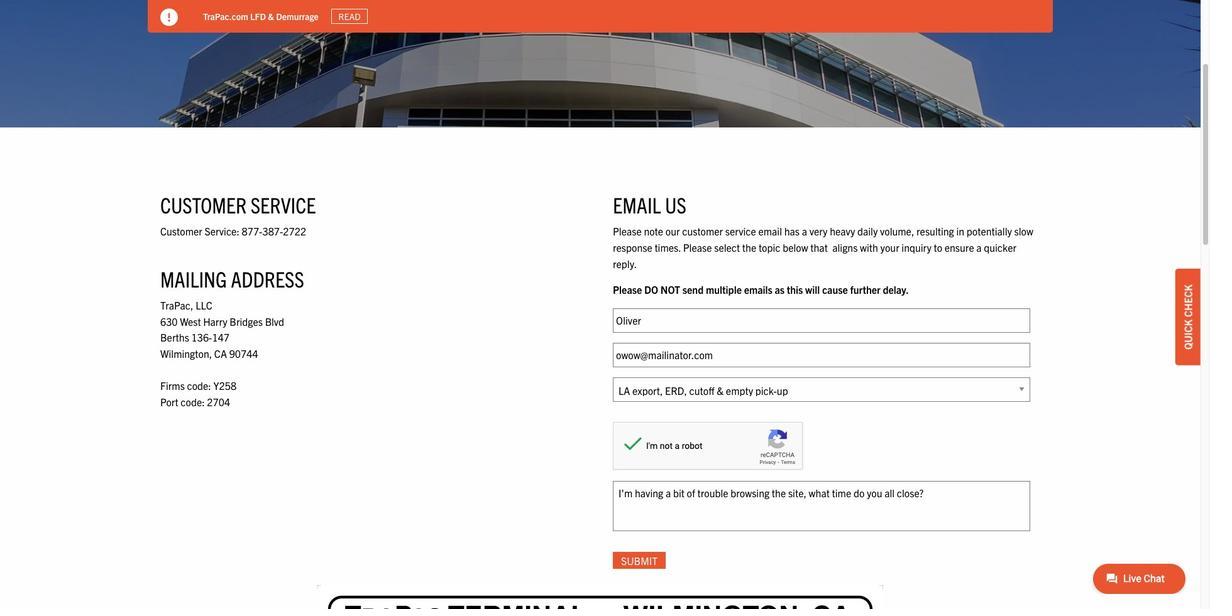 Task type: locate. For each thing, give the bounding box(es) containing it.
None submit
[[613, 553, 666, 570]]

2 vertical spatial please
[[613, 284, 642, 296]]

387-
[[262, 225, 283, 238]]

y258
[[214, 380, 237, 392]]

0 vertical spatial customer
[[160, 191, 247, 218]]

very
[[810, 225, 828, 238]]

wilmington,
[[160, 348, 212, 360]]

1 customer from the top
[[160, 191, 247, 218]]

as
[[775, 284, 785, 296]]

select
[[714, 241, 740, 254]]

with
[[860, 241, 878, 254]]

a down potentially
[[977, 241, 982, 254]]

daily
[[858, 225, 878, 238]]

main content
[[148, 165, 1053, 610]]

will
[[806, 284, 820, 296]]

multiple
[[706, 284, 742, 296]]

note
[[644, 225, 663, 238]]

&
[[268, 10, 274, 22]]

read
[[339, 11, 361, 22]]

code:
[[187, 380, 211, 392], [181, 396, 205, 409]]

customer service
[[160, 191, 316, 218]]

quick check link
[[1176, 269, 1201, 366]]

0 vertical spatial a
[[802, 225, 807, 238]]

none submit inside main content
[[613, 553, 666, 570]]

please up response
[[613, 225, 642, 238]]

1 vertical spatial customer
[[160, 225, 202, 238]]

please
[[613, 225, 642, 238], [683, 241, 712, 254], [613, 284, 642, 296]]

Your Name text field
[[613, 309, 1031, 333]]

further
[[850, 284, 881, 296]]

mailing
[[160, 265, 227, 292]]

the
[[743, 241, 757, 254]]

1 vertical spatial code:
[[181, 396, 205, 409]]

berths
[[160, 332, 189, 344]]

code: right port on the bottom left of page
[[181, 396, 205, 409]]

customer
[[682, 225, 723, 238]]

Message text field
[[613, 482, 1031, 532]]

times.
[[655, 241, 681, 254]]

a right has
[[802, 225, 807, 238]]

1 horizontal spatial a
[[977, 241, 982, 254]]

code: up the 2704
[[187, 380, 211, 392]]

customer
[[160, 191, 247, 218], [160, 225, 202, 238]]

quick
[[1182, 320, 1195, 350]]

address
[[231, 265, 304, 292]]

2 customer from the top
[[160, 225, 202, 238]]

customer up "service:"
[[160, 191, 247, 218]]

please down customer
[[683, 241, 712, 254]]

a
[[802, 225, 807, 238], [977, 241, 982, 254]]

0 vertical spatial please
[[613, 225, 642, 238]]

resulting
[[917, 225, 954, 238]]

0 horizontal spatial a
[[802, 225, 807, 238]]

service:
[[205, 225, 240, 238]]

our
[[666, 225, 680, 238]]

email
[[759, 225, 782, 238]]

email us
[[613, 191, 687, 218]]

2704
[[207, 396, 230, 409]]

Your Email text field
[[613, 343, 1031, 368]]

please left do
[[613, 284, 642, 296]]

1 vertical spatial please
[[683, 241, 712, 254]]

in
[[957, 225, 965, 238]]

slow
[[1015, 225, 1034, 238]]

2722
[[283, 225, 306, 238]]

mailing address
[[160, 265, 304, 292]]

heavy
[[830, 225, 855, 238]]

service
[[251, 191, 316, 218]]

630
[[160, 316, 178, 328]]

llc
[[196, 299, 212, 312]]

lfd
[[250, 10, 266, 22]]

please for our
[[613, 225, 642, 238]]

emails
[[744, 284, 773, 296]]

to
[[934, 241, 943, 254]]

147
[[212, 332, 230, 344]]

this
[[787, 284, 803, 296]]

reply.
[[613, 258, 637, 270]]

1 vertical spatial a
[[977, 241, 982, 254]]

customer left "service:"
[[160, 225, 202, 238]]

service
[[726, 225, 756, 238]]

check
[[1182, 285, 1195, 318]]

877-
[[242, 225, 262, 238]]



Task type: vqa. For each thing, say whether or not it's contained in the screenshot.
HAS in the top of the page
yes



Task type: describe. For each thing, give the bounding box(es) containing it.
firms
[[160, 380, 185, 392]]

ca
[[214, 348, 227, 360]]

customer service: 877-387-2722
[[160, 225, 306, 238]]

please for not
[[613, 284, 642, 296]]

west
[[180, 316, 201, 328]]

main content containing customer service
[[148, 165, 1053, 610]]

your
[[881, 241, 900, 254]]

please do not send multiple emails as this will cause further delay.
[[613, 284, 909, 296]]

please note our customer service email has a very heavy daily volume, resulting in potentially slow response times. please select the topic below that  aligns with your inquiry to ensure a quicker reply.
[[613, 225, 1034, 270]]

136-
[[192, 332, 212, 344]]

trapac.com
[[203, 10, 248, 22]]

customer for customer service
[[160, 191, 247, 218]]

demurrage
[[276, 10, 319, 22]]

topic
[[759, 241, 781, 254]]

port
[[160, 396, 178, 409]]

has
[[785, 225, 800, 238]]

email
[[613, 191, 661, 218]]

90744
[[229, 348, 258, 360]]

ensure
[[945, 241, 974, 254]]

not
[[661, 284, 680, 296]]

us
[[665, 191, 687, 218]]

read link
[[331, 9, 368, 24]]

that
[[811, 241, 828, 254]]

trapac,
[[160, 299, 193, 312]]

below
[[783, 241, 808, 254]]

inquiry
[[902, 241, 932, 254]]

trapac, llc 630 west harry bridges blvd berths 136-147 wilmington, ca 90744
[[160, 299, 284, 360]]

trapac.com lfd & demurrage
[[203, 10, 319, 22]]

cause
[[822, 284, 848, 296]]

quick check
[[1182, 285, 1195, 350]]

blvd
[[265, 316, 284, 328]]

delay.
[[883, 284, 909, 296]]

firms code:  y258 port code:  2704
[[160, 380, 237, 409]]

send
[[683, 284, 704, 296]]

bridges
[[230, 316, 263, 328]]

solid image
[[160, 9, 178, 26]]

0 vertical spatial code:
[[187, 380, 211, 392]]

volume,
[[880, 225, 915, 238]]

quicker
[[984, 241, 1017, 254]]

response
[[613, 241, 653, 254]]

do
[[644, 284, 658, 296]]

customer for customer service: 877-387-2722
[[160, 225, 202, 238]]

harry
[[203, 316, 227, 328]]

potentially
[[967, 225, 1012, 238]]



